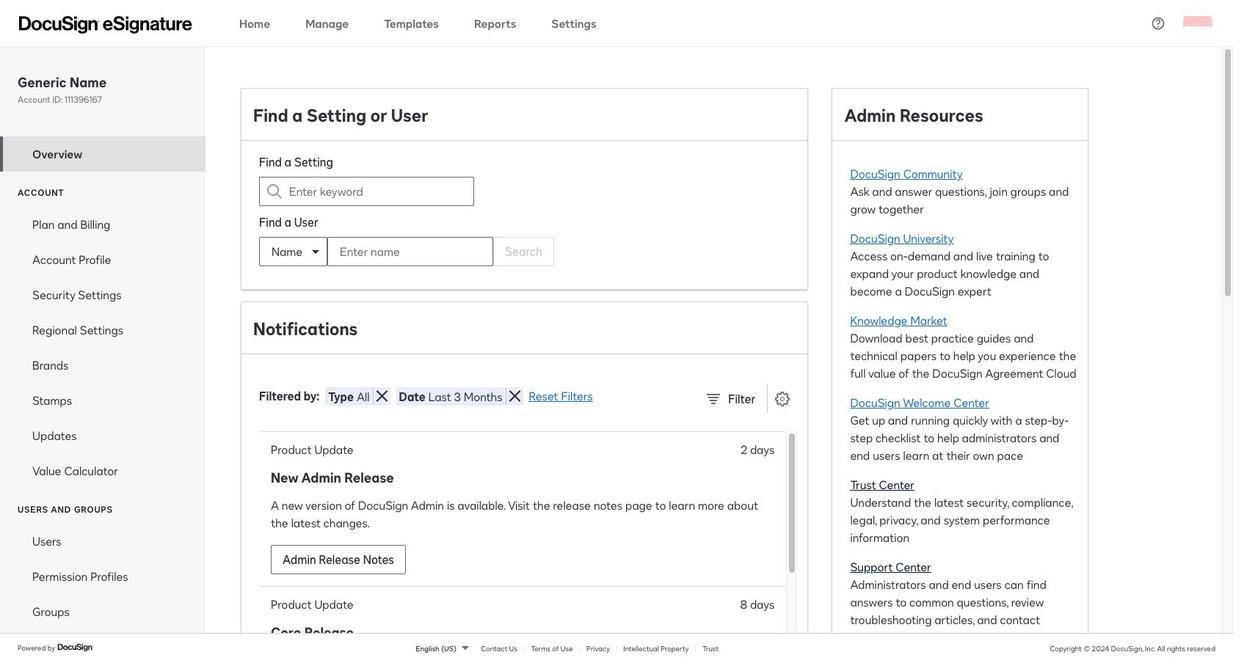 Task type: describe. For each thing, give the bounding box(es) containing it.
docusign image
[[57, 642, 94, 654]]

users and groups element
[[0, 524, 206, 630]]

Enter name text field
[[328, 238, 463, 266]]



Task type: vqa. For each thing, say whether or not it's contained in the screenshot.
the DocuSign IMAGE
yes



Task type: locate. For each thing, give the bounding box(es) containing it.
your uploaded profile image image
[[1183, 8, 1213, 38]]

docusign admin image
[[19, 16, 192, 33]]

account element
[[0, 207, 206, 489]]

Enter keyword text field
[[289, 178, 444, 206]]



